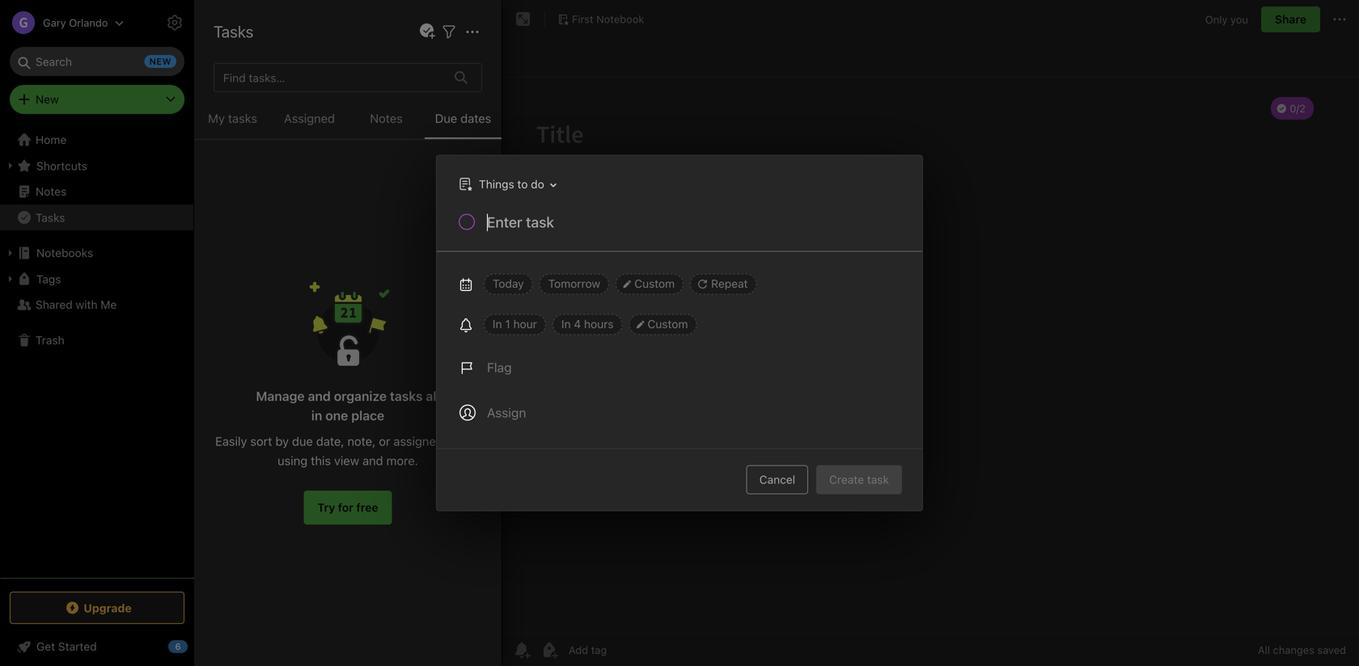 Task type: describe. For each thing, give the bounding box(es) containing it.
task
[[868, 474, 890, 487]]

tomorrow button
[[540, 274, 610, 295]]

Go to note or move task field
[[451, 173, 562, 196]]

saved
[[1318, 645, 1347, 657]]

1 things to do button from the left
[[451, 173, 562, 196]]

add tag image
[[540, 641, 559, 660]]

notebooks link
[[0, 240, 193, 266]]

custom button for tomorrow
[[616, 274, 684, 295]]

cancel button
[[747, 466, 809, 495]]

all changes saved
[[1259, 645, 1347, 657]]

assigned
[[284, 111, 335, 125]]

0 vertical spatial tasks
[[214, 22, 254, 41]]

Enter task text field
[[486, 212, 903, 240]]

my tasks button
[[194, 108, 271, 139]]

create
[[830, 474, 865, 487]]

custom button for in 4 hours
[[629, 314, 697, 336]]

expand notebooks image
[[4, 247, 17, 260]]

try for free
[[318, 501, 378, 515]]

due dates
[[435, 111, 492, 125]]

in for in 1 hour
[[493, 318, 502, 331]]

untitled
[[215, 93, 258, 106]]

flag button
[[450, 348, 522, 387]]

share button
[[1262, 6, 1321, 32]]

first notebook
[[572, 13, 645, 25]]

4
[[574, 318, 581, 331]]

assigned button
[[271, 108, 348, 139]]

flag
[[487, 360, 512, 376]]

shortcuts
[[36, 159, 87, 173]]

tasks inside manage and organize tasks all in one place
[[390, 389, 423, 404]]

tags button
[[0, 266, 193, 292]]

manage
[[256, 389, 305, 404]]

notes link
[[0, 179, 193, 205]]

custom for in 4 hours
[[648, 318, 688, 331]]

date,
[[316, 435, 344, 449]]

3 notes
[[214, 51, 253, 64]]

due
[[292, 435, 313, 449]]

and inside easily sort by due date, note, or assigned status using this view and more.
[[363, 454, 383, 468]]

,
[[215, 110, 219, 123]]

in for in 4 hours
[[562, 318, 571, 331]]

notes button
[[348, 108, 425, 139]]

assigned
[[394, 435, 443, 449]]

upgrade
[[84, 602, 132, 615]]

today button
[[484, 274, 533, 295]]

this
[[311, 454, 331, 468]]

add a reminder image
[[512, 641, 532, 660]]

2 things to do button from the left
[[455, 173, 562, 196]]

one
[[326, 408, 348, 424]]

only
[[1206, 13, 1228, 25]]

do
[[531, 178, 545, 191]]

status
[[447, 435, 481, 449]]

repeat
[[712, 277, 748, 291]]

by
[[276, 435, 289, 449]]

new task image
[[418, 22, 437, 41]]

new button
[[10, 85, 185, 114]]

shared with me
[[36, 298, 117, 312]]

new
[[36, 93, 59, 106]]

free
[[357, 501, 378, 515]]

tasks inside button
[[36, 211, 65, 224]]

create task
[[830, 474, 890, 487]]

home link
[[0, 127, 194, 153]]

sort
[[250, 435, 272, 449]]

notes inside "tree"
[[36, 185, 67, 198]]

tasks inside button
[[228, 111, 257, 125]]

first notebook button
[[552, 8, 650, 31]]

to
[[518, 178, 528, 191]]

Note Editor text field
[[503, 78, 1360, 634]]

notes inside button
[[370, 111, 403, 125]]

shortcuts button
[[0, 153, 193, 179]]

due dates button
[[425, 108, 502, 139]]

cancel
[[760, 474, 796, 487]]

notebook
[[597, 13, 645, 25]]

dec 5
[[215, 131, 242, 142]]

expand note image
[[514, 10, 533, 29]]



Task type: vqa. For each thing, say whether or not it's contained in the screenshot.
Tasks to the bottom
yes



Task type: locate. For each thing, give the bounding box(es) containing it.
1
[[505, 318, 511, 331]]

shared
[[36, 298, 73, 312]]

custom
[[635, 277, 675, 291], [648, 318, 688, 331]]

5
[[236, 131, 242, 142]]

1 horizontal spatial and
[[363, 454, 383, 468]]

today
[[493, 277, 524, 291]]

in 1 hour button
[[484, 314, 546, 336]]

changes
[[1274, 645, 1315, 657]]

1 in from the left
[[493, 318, 502, 331]]

due
[[435, 111, 458, 125]]

custom right hours
[[648, 318, 688, 331]]

easily sort by due date, note, or assigned status using this view and more.
[[215, 435, 481, 468]]

0 vertical spatial and
[[308, 389, 331, 404]]

1 horizontal spatial tasks
[[390, 389, 423, 404]]

tasks up 3 notes
[[214, 22, 254, 41]]

and up in
[[308, 389, 331, 404]]

tree
[[0, 127, 194, 578]]

things
[[479, 178, 515, 191]]

in left 1 on the top left of page
[[493, 318, 502, 331]]

shared with me link
[[0, 292, 193, 318]]

in 1 hour
[[493, 318, 537, 331]]

tomorrow
[[549, 277, 601, 291]]

3
[[214, 51, 221, 64]]

notes up notes
[[229, 16, 274, 35]]

my tasks
[[208, 111, 257, 125]]

None search field
[[21, 47, 173, 76]]

only you
[[1206, 13, 1249, 25]]

place
[[351, 408, 385, 424]]

Find tasks… text field
[[217, 65, 445, 91]]

0 horizontal spatial in
[[493, 318, 502, 331]]

dates
[[461, 111, 492, 125]]

me
[[101, 298, 117, 312]]

all
[[1259, 645, 1271, 657]]

in 4 hours button
[[553, 314, 623, 336]]

1 vertical spatial custom button
[[629, 314, 697, 336]]

1 horizontal spatial tasks
[[214, 22, 254, 41]]

notes
[[224, 51, 253, 64]]

1 vertical spatial and
[[363, 454, 383, 468]]

custom button
[[616, 274, 684, 295], [629, 314, 697, 336]]

easily
[[215, 435, 247, 449]]

tasks up notebooks
[[36, 211, 65, 224]]

home
[[36, 133, 67, 147]]

0 horizontal spatial tasks
[[228, 111, 257, 125]]

using
[[278, 454, 308, 468]]

dec
[[215, 131, 233, 142]]

upgrade button
[[10, 592, 185, 625]]

tree containing home
[[0, 127, 194, 578]]

tasks left all
[[390, 389, 423, 404]]

for
[[338, 501, 354, 515]]

and down note,
[[363, 454, 383, 468]]

and
[[308, 389, 331, 404], [363, 454, 383, 468]]

2 vertical spatial notes
[[36, 185, 67, 198]]

and inside manage and organize tasks all in one place
[[308, 389, 331, 404]]

more.
[[387, 454, 418, 468]]

expand tags image
[[4, 273, 17, 286]]

settings image
[[165, 13, 185, 32]]

custom button down enter task text box
[[616, 274, 684, 295]]

things to do
[[479, 178, 545, 191]]

manage and organize tasks all in one place
[[256, 389, 440, 424]]

0 vertical spatial tasks
[[228, 111, 257, 125]]

create task button
[[817, 466, 903, 495]]

0 vertical spatial custom
[[635, 277, 675, 291]]

tasks button
[[0, 205, 193, 231]]

1 vertical spatial tasks
[[36, 211, 65, 224]]

1 horizontal spatial in
[[562, 318, 571, 331]]

notes left the 'due'
[[370, 111, 403, 125]]

try for free button
[[304, 491, 392, 525]]

tasks up 5
[[228, 111, 257, 125]]

in
[[311, 408, 322, 424]]

0 horizontal spatial and
[[308, 389, 331, 404]]

1 vertical spatial tasks
[[390, 389, 423, 404]]

or
[[379, 435, 390, 449]]

0 vertical spatial notes
[[229, 16, 274, 35]]

0 horizontal spatial notes
[[36, 185, 67, 198]]

2 in from the left
[[562, 318, 571, 331]]

notes down shortcuts
[[36, 185, 67, 198]]

notebooks
[[36, 246, 93, 260]]

my
[[208, 111, 225, 125]]

in
[[493, 318, 502, 331], [562, 318, 571, 331]]

0 horizontal spatial tasks
[[36, 211, 65, 224]]

notes
[[229, 16, 274, 35], [370, 111, 403, 125], [36, 185, 67, 198]]

try
[[318, 501, 335, 515]]

tasks
[[214, 22, 254, 41], [36, 211, 65, 224]]

trash
[[36, 334, 65, 347]]

in 4 hours
[[562, 318, 614, 331]]

share
[[1276, 13, 1307, 26]]

tags
[[36, 273, 61, 286]]

all
[[426, 389, 440, 404]]

assign
[[487, 406, 526, 421]]

organize
[[334, 389, 387, 404]]

repeat button
[[691, 274, 757, 295]]

1 vertical spatial custom
[[648, 318, 688, 331]]

1 vertical spatial notes
[[370, 111, 403, 125]]

trash link
[[0, 328, 193, 354]]

custom button right hours
[[629, 314, 697, 336]]

untitled ,
[[215, 93, 258, 123]]

assign button
[[450, 394, 536, 433]]

with
[[76, 298, 98, 312]]

view
[[334, 454, 359, 468]]

1 horizontal spatial notes
[[229, 16, 274, 35]]

tasks
[[228, 111, 257, 125], [390, 389, 423, 404]]

Search text field
[[21, 47, 173, 76]]

you
[[1231, 13, 1249, 25]]

note,
[[348, 435, 376, 449]]

2 horizontal spatial notes
[[370, 111, 403, 125]]

hour
[[514, 318, 537, 331]]

first
[[572, 13, 594, 25]]

custom for tomorrow
[[635, 277, 675, 291]]

hours
[[584, 318, 614, 331]]

custom left repeat button
[[635, 277, 675, 291]]

note window element
[[503, 0, 1360, 667]]

in left the 4
[[562, 318, 571, 331]]

0 vertical spatial custom button
[[616, 274, 684, 295]]



